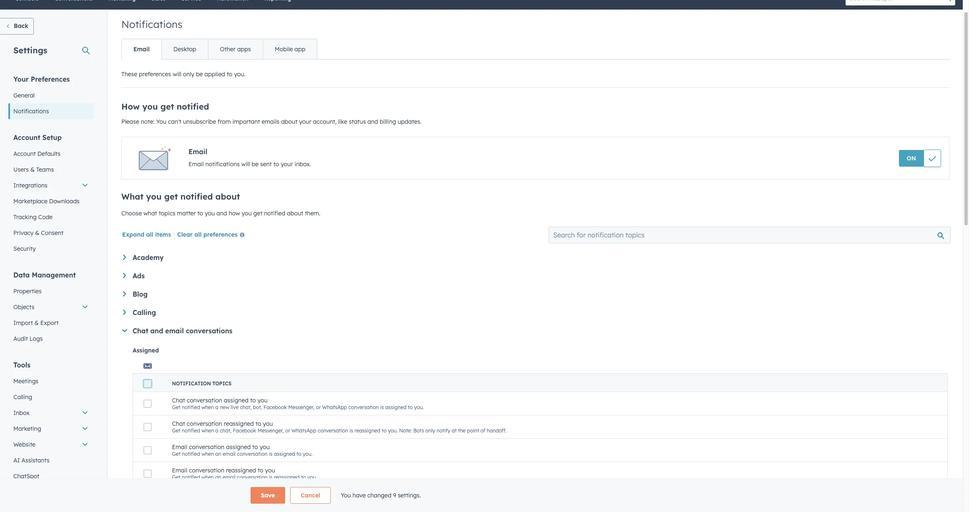 Task type: vqa. For each thing, say whether or not it's contained in the screenshot.
the middle more
no



Task type: describe. For each thing, give the bounding box(es) containing it.
handoff.
[[487, 428, 507, 434]]

downloads
[[49, 198, 80, 205]]

0 vertical spatial be
[[196, 71, 203, 78]]

1 horizontal spatial you
[[341, 492, 351, 500]]

& for consent
[[35, 230, 39, 237]]

you. inside chat conversation reassigned to you get notified when a chat, facebook messenger, or whatsapp conversation is reassigned to you. note: bots only notify at the point of handoff.
[[388, 428, 398, 434]]

chatspot
[[13, 473, 39, 481]]

chat for chat and email conversations
[[133, 327, 148, 336]]

is inside chat conversation reassigned to you get notified when a chat, facebook messenger, or whatsapp conversation is reassigned to you. note: bots only notify at the point of handoff.
[[350, 428, 353, 434]]

reassigned down the email conversation assigned to you get notified when an email conversation is assigned to you.
[[226, 467, 256, 475]]

your preferences element
[[8, 75, 93, 119]]

notified inside email conversation reassigned to you get notified when an email conversation is reassigned to you.
[[182, 475, 200, 481]]

messenger, inside chat conversation assigned to you get notified when a new live chat, bot, facebook messenger, or whatsapp conversation is assigned to you.
[[288, 405, 315, 411]]

users & teams link
[[8, 162, 93, 178]]

inbox button
[[8, 406, 93, 421]]

changed
[[368, 492, 392, 500]]

notified inside chat conversation reassigned to you get notified when a chat, facebook messenger, or whatsapp conversation is reassigned to you. note: bots only notify at the point of handoff.
[[182, 428, 200, 434]]

when for email conversation reassigned to you
[[202, 475, 214, 481]]

account for account defaults
[[13, 150, 36, 158]]

note:
[[141, 118, 155, 126]]

consent
[[41, 230, 63, 237]]

get for email conversation assigned to you
[[172, 452, 181, 458]]

when for chat conversation reassigned to you
[[202, 428, 214, 434]]

0 horizontal spatial preferences
[[139, 71, 171, 78]]

2 vertical spatial about
[[287, 210, 303, 217]]

tracking code
[[13, 214, 53, 221]]

clear all preferences button
[[177, 231, 248, 241]]

mobile
[[275, 45, 293, 53]]

logs
[[30, 336, 43, 343]]

account,
[[313, 118, 337, 126]]

whatsapp inside chat conversation reassigned to you get notified when a chat, facebook messenger, or whatsapp conversation is reassigned to you. note: bots only notify at the point of handoff.
[[292, 428, 317, 434]]

inbox
[[13, 410, 30, 417]]

data management element
[[8, 271, 93, 347]]

settings
[[13, 45, 47, 56]]

assistants
[[22, 457, 50, 465]]

chatspot link
[[8, 469, 93, 485]]

defaults
[[37, 150, 60, 158]]

on
[[907, 155, 917, 162]]

data management
[[13, 271, 76, 280]]

notify
[[437, 428, 451, 434]]

chat, inside chat conversation assigned to you get notified when a new live chat, bot, facebook messenger, or whatsapp conversation is assigned to you.
[[240, 405, 252, 411]]

chat for chat conversation assigned to you get notified when a new live chat, bot, facebook messenger, or whatsapp conversation is assigned to you.
[[172, 397, 185, 405]]

notification topics
[[172, 381, 232, 387]]

all for expand
[[146, 231, 153, 239]]

apps
[[237, 45, 251, 53]]

preferences
[[31, 75, 70, 83]]

objects
[[13, 304, 34, 311]]

notifications link
[[8, 103, 93, 119]]

you inside chat conversation reassigned to you get notified when a chat, facebook messenger, or whatsapp conversation is reassigned to you. note: bots only notify at the point of handoff.
[[263, 421, 273, 428]]

mobile app
[[275, 45, 306, 53]]

conversations
[[186, 327, 233, 336]]

ads button
[[123, 272, 949, 280]]

import
[[13, 320, 33, 327]]

your
[[13, 75, 29, 83]]

or inside chat conversation assigned to you get notified when a new live chat, bot, facebook messenger, or whatsapp conversation is assigned to you.
[[316, 405, 321, 411]]

please
[[121, 118, 139, 126]]

Search HubSpot search field
[[846, 0, 949, 5]]

like
[[338, 118, 348, 126]]

search image
[[946, 0, 952, 1]]

facebook inside chat conversation assigned to you get notified when a new live chat, bot, facebook messenger, or whatsapp conversation is assigned to you.
[[264, 405, 287, 411]]

the
[[458, 428, 466, 434]]

desktop
[[173, 45, 196, 53]]

& for export
[[35, 320, 39, 327]]

account setup element
[[8, 133, 93, 257]]

other apps button
[[208, 39, 263, 59]]

audit
[[13, 336, 28, 343]]

of
[[481, 428, 486, 434]]

0 horizontal spatial and
[[150, 327, 163, 336]]

is inside the email conversation assigned to you get notified when an email conversation is assigned to you.
[[269, 452, 273, 458]]

you inside email conversation reassigned to you get notified when an email conversation is reassigned to you.
[[265, 467, 275, 475]]

marketplace downloads link
[[8, 194, 93, 209]]

save
[[261, 492, 275, 500]]

0 vertical spatial about
[[281, 118, 298, 126]]

whatsapp inside chat conversation assigned to you get notified when a new live chat, bot, facebook messenger, or whatsapp conversation is assigned to you.
[[322, 405, 347, 411]]

chat for chat conversation reassigned to you get notified when a chat, facebook messenger, or whatsapp conversation is reassigned to you. note: bots only notify at the point of handoff.
[[172, 421, 185, 428]]

when for email conversation assigned to you
[[202, 452, 214, 458]]

tracking code link
[[8, 209, 93, 225]]

marketplace downloads
[[13, 198, 80, 205]]

general link
[[8, 88, 93, 103]]

properties link
[[8, 284, 93, 300]]

marketing
[[13, 426, 41, 433]]

items
[[155, 231, 171, 239]]

status
[[349, 118, 366, 126]]

email conversation assigned to you get notified when an email conversation is assigned to you.
[[172, 444, 313, 458]]

when for chat conversation assigned to you
[[202, 405, 214, 411]]

email for reassigned
[[172, 467, 187, 475]]

general
[[13, 92, 35, 99]]

security link
[[8, 241, 93, 257]]

audit logs link
[[8, 331, 93, 347]]

0 vertical spatial your
[[299, 118, 312, 126]]

account defaults
[[13, 150, 60, 158]]

users & teams
[[13, 166, 54, 174]]

you inside the email conversation assigned to you get notified when an email conversation is assigned to you.
[[260, 444, 270, 452]]

from
[[218, 118, 231, 126]]

you. inside the email conversation assigned to you get notified when an email conversation is assigned to you.
[[303, 452, 313, 458]]

expand all items button
[[122, 231, 171, 239]]

ai assistants link
[[8, 453, 93, 469]]

clear all preferences
[[177, 231, 238, 239]]

tracking
[[13, 214, 37, 221]]

matter
[[177, 210, 196, 217]]

chat conversation reassigned to you get notified when a chat, facebook messenger, or whatsapp conversation is reassigned to you. note: bots only notify at the point of handoff.
[[172, 421, 507, 434]]

get for email conversation reassigned to you
[[172, 475, 181, 481]]

search button
[[942, 0, 956, 5]]

setup
[[42, 134, 62, 142]]

clear
[[177, 231, 193, 239]]

academy button
[[123, 254, 949, 262]]

objects button
[[8, 300, 93, 315]]

mobile app button
[[263, 39, 317, 59]]

get for chat conversation assigned to you
[[172, 405, 181, 411]]

1 horizontal spatial notifications
[[121, 18, 183, 30]]

what
[[121, 192, 144, 202]]

updates.
[[398, 118, 422, 126]]

get for chat conversation reassigned to you
[[172, 428, 181, 434]]

notification
[[172, 381, 211, 387]]

what
[[144, 210, 157, 217]]

marketing button
[[8, 421, 93, 437]]

you have changed 9 settings.
[[341, 492, 421, 500]]

or inside chat conversation reassigned to you get notified when a chat, facebook messenger, or whatsapp conversation is reassigned to you. note: bots only notify at the point of handoff.
[[285, 428, 290, 434]]



Task type: locate. For each thing, give the bounding box(es) containing it.
0 vertical spatial notifications
[[121, 18, 183, 30]]

preferences down choose what topics matter to you and how you get notified about them.
[[204, 231, 238, 239]]

assigned
[[133, 347, 159, 355]]

ai assistants
[[13, 457, 50, 465]]

an for assigned
[[215, 452, 221, 458]]

will for be
[[242, 161, 250, 168]]

live
[[231, 405, 239, 411]]

other
[[220, 45, 236, 53]]

notifications inside your preferences element
[[13, 108, 49, 115]]

chat, right live
[[240, 405, 252, 411]]

0 vertical spatial facebook
[[264, 405, 287, 411]]

data
[[13, 271, 30, 280]]

9
[[393, 492, 397, 500]]

notifications
[[121, 18, 183, 30], [13, 108, 49, 115]]

1 vertical spatial will
[[242, 161, 250, 168]]

you up email conversation reassigned to you get notified when an email conversation is reassigned to you.
[[260, 444, 270, 452]]

reassigned up save button
[[274, 475, 300, 481]]

& for teams
[[30, 166, 35, 174]]

1 horizontal spatial and
[[217, 210, 227, 217]]

about left 'them.'
[[287, 210, 303, 217]]

4 when from the top
[[202, 475, 214, 481]]

0 horizontal spatial calling
[[13, 394, 32, 401]]

or down chat conversation assigned to you get notified when a new live chat, bot, facebook messenger, or whatsapp conversation is assigned to you. at the left
[[285, 428, 290, 434]]

0 vertical spatial get
[[161, 101, 174, 112]]

chat and email conversations button
[[122, 327, 949, 336]]

can't
[[168, 118, 182, 126]]

0 horizontal spatial notifications
[[13, 108, 49, 115]]

audit logs
[[13, 336, 43, 343]]

these preferences will only be applied to you.
[[121, 71, 246, 78]]

0 vertical spatial email
[[165, 327, 184, 336]]

messenger, inside chat conversation reassigned to you get notified when a chat, facebook messenger, or whatsapp conversation is reassigned to you. note: bots only notify at the point of handoff.
[[258, 428, 284, 434]]

Search for notification topics search field
[[549, 227, 951, 244]]

1 vertical spatial &
[[35, 230, 39, 237]]

0 vertical spatial you
[[156, 118, 166, 126]]

email inside the email conversation assigned to you get notified when an email conversation is assigned to you.
[[172, 444, 187, 452]]

email inside email conversation reassigned to you get notified when an email conversation is reassigned to you.
[[172, 467, 187, 475]]

an up email conversation reassigned to you get notified when an email conversation is reassigned to you.
[[215, 452, 221, 458]]

all inside button
[[195, 231, 202, 239]]

1 horizontal spatial only
[[426, 428, 436, 434]]

when inside chat conversation reassigned to you get notified when a chat, facebook messenger, or whatsapp conversation is reassigned to you. note: bots only notify at the point of handoff.
[[202, 428, 214, 434]]

0 vertical spatial caret image
[[123, 273, 126, 279]]

privacy
[[13, 230, 34, 237]]

4 get from the top
[[172, 475, 181, 481]]

reassigned down live
[[224, 421, 254, 428]]

2 vertical spatial &
[[35, 320, 39, 327]]

reassigned left note:
[[355, 428, 381, 434]]

email inside button
[[134, 45, 150, 53]]

only down desktop
[[183, 71, 194, 78]]

0 horizontal spatial you
[[156, 118, 166, 126]]

facebook up the email conversation assigned to you get notified when an email conversation is assigned to you.
[[233, 428, 256, 434]]

1 horizontal spatial messenger,
[[288, 405, 315, 411]]

1 horizontal spatial be
[[252, 161, 259, 168]]

and left how
[[217, 210, 227, 217]]

when inside email conversation reassigned to you get notified when an email conversation is reassigned to you.
[[202, 475, 214, 481]]

all
[[146, 231, 153, 239], [195, 231, 202, 239]]

when inside the email conversation assigned to you get notified when an email conversation is assigned to you.
[[202, 452, 214, 458]]

1 vertical spatial calling
[[13, 394, 32, 401]]

2 vertical spatial and
[[150, 327, 163, 336]]

0 vertical spatial and
[[368, 118, 378, 126]]

1 vertical spatial or
[[285, 428, 290, 434]]

meetings link
[[8, 374, 93, 390]]

0 vertical spatial calling
[[133, 309, 156, 317]]

an down the email conversation assigned to you get notified when an email conversation is assigned to you.
[[215, 475, 221, 481]]

email for email conversation assigned to you
[[223, 452, 236, 458]]

2 vertical spatial caret image
[[123, 310, 126, 315]]

1 vertical spatial get
[[164, 192, 178, 202]]

& left export
[[35, 320, 39, 327]]

0 horizontal spatial facebook
[[233, 428, 256, 434]]

calling up inbox
[[13, 394, 32, 401]]

you inside chat conversation assigned to you get notified when a new live chat, bot, facebook messenger, or whatsapp conversation is assigned to you.
[[258, 397, 268, 405]]

0 horizontal spatial will
[[173, 71, 181, 78]]

navigation containing email
[[121, 39, 318, 60]]

get inside the email conversation assigned to you get notified when an email conversation is assigned to you.
[[172, 452, 181, 458]]

1 vertical spatial your
[[281, 161, 293, 168]]

get for how you get notified
[[164, 192, 178, 202]]

1 when from the top
[[202, 405, 214, 411]]

email
[[165, 327, 184, 336], [223, 452, 236, 458], [223, 475, 236, 481]]

get for notifications
[[161, 101, 174, 112]]

0 vertical spatial will
[[173, 71, 181, 78]]

about up how
[[216, 192, 240, 202]]

0 vertical spatial messenger,
[[288, 405, 315, 411]]

all right clear
[[195, 231, 202, 239]]

0 vertical spatial caret image
[[123, 255, 126, 260]]

&
[[30, 166, 35, 174], [35, 230, 39, 237], [35, 320, 39, 327]]

get inside chat conversation reassigned to you get notified when a chat, facebook messenger, or whatsapp conversation is reassigned to you. note: bots only notify at the point of handoff.
[[172, 428, 181, 434]]

you left can't
[[156, 118, 166, 126]]

be left the sent
[[252, 161, 259, 168]]

caret image for ads
[[123, 273, 126, 279]]

assigned
[[224, 397, 249, 405], [386, 405, 407, 411], [226, 444, 251, 452], [274, 452, 295, 458]]

1 vertical spatial only
[[426, 428, 436, 434]]

back link
[[0, 18, 34, 35]]

you. inside chat conversation assigned to you get notified when a new live chat, bot, facebook messenger, or whatsapp conversation is assigned to you.
[[414, 405, 424, 411]]

1 caret image from the top
[[123, 255, 126, 260]]

1 vertical spatial you
[[341, 492, 351, 500]]

2 account from the top
[[13, 150, 36, 158]]

at
[[452, 428, 457, 434]]

1 vertical spatial chat,
[[220, 428, 232, 434]]

billing
[[380, 118, 396, 126]]

is inside email conversation reassigned to you get notified when an email conversation is reassigned to you.
[[269, 475, 273, 481]]

get right how
[[254, 210, 263, 217]]

get inside email conversation reassigned to you get notified when an email conversation is reassigned to you.
[[172, 475, 181, 481]]

1 vertical spatial facebook
[[233, 428, 256, 434]]

integrations
[[13, 182, 47, 189]]

an for reassigned
[[215, 475, 221, 481]]

you.
[[234, 71, 246, 78], [414, 405, 424, 411], [388, 428, 398, 434], [303, 452, 313, 458], [308, 475, 317, 481]]

caret image for blog
[[123, 292, 126, 297]]

caret image inside calling dropdown button
[[123, 310, 126, 315]]

you up clear all preferences
[[205, 210, 215, 217]]

only
[[183, 71, 194, 78], [426, 428, 436, 434]]

other apps
[[220, 45, 251, 53]]

2 a from the top
[[215, 428, 219, 434]]

0 horizontal spatial your
[[281, 161, 293, 168]]

desktop button
[[161, 39, 208, 59]]

1 vertical spatial messenger,
[[258, 428, 284, 434]]

email up email conversation reassigned to you get notified when an email conversation is reassigned to you.
[[223, 452, 236, 458]]

topics right 'what'
[[159, 210, 176, 217]]

1 vertical spatial email
[[223, 452, 236, 458]]

you up note:
[[142, 101, 158, 112]]

topics up new
[[213, 381, 232, 387]]

2 when from the top
[[202, 428, 214, 434]]

a left new
[[215, 405, 219, 411]]

notified inside the email conversation assigned to you get notified when an email conversation is assigned to you.
[[182, 452, 200, 458]]

1 horizontal spatial chat,
[[240, 405, 252, 411]]

2 get from the top
[[172, 428, 181, 434]]

blog button
[[123, 290, 949, 299]]

1 vertical spatial topics
[[213, 381, 232, 387]]

when inside chat conversation assigned to you get notified when a new live chat, bot, facebook messenger, or whatsapp conversation is assigned to you.
[[202, 405, 214, 411]]

users
[[13, 166, 29, 174]]

privacy & consent
[[13, 230, 63, 237]]

& right "privacy"
[[35, 230, 39, 237]]

is inside chat conversation assigned to you get notified when a new live chat, bot, facebook messenger, or whatsapp conversation is assigned to you.
[[380, 405, 384, 411]]

a up the email conversation assigned to you get notified when an email conversation is assigned to you.
[[215, 428, 219, 434]]

and up 'assigned'
[[150, 327, 163, 336]]

1 vertical spatial and
[[217, 210, 227, 217]]

preferences inside button
[[204, 231, 238, 239]]

ai
[[13, 457, 20, 465]]

you down chat conversation assigned to you get notified when a new live chat, bot, facebook messenger, or whatsapp conversation is assigned to you. at the left
[[263, 421, 273, 428]]

tools
[[13, 361, 31, 370]]

1 horizontal spatial all
[[195, 231, 202, 239]]

will left the sent
[[242, 161, 250, 168]]

0 horizontal spatial topics
[[159, 210, 176, 217]]

properties
[[13, 288, 42, 295]]

0 vertical spatial preferences
[[139, 71, 171, 78]]

chat inside chat conversation reassigned to you get notified when a chat, facebook messenger, or whatsapp conversation is reassigned to you. note: bots only notify at the point of handoff.
[[172, 421, 185, 428]]

2 vertical spatial chat
[[172, 421, 185, 428]]

0 horizontal spatial messenger,
[[258, 428, 284, 434]]

1 vertical spatial whatsapp
[[292, 428, 317, 434]]

0 horizontal spatial or
[[285, 428, 290, 434]]

caret image for chat and email conversations
[[122, 330, 127, 333]]

be left applied
[[196, 71, 203, 78]]

& inside users & teams link
[[30, 166, 35, 174]]

1 horizontal spatial calling
[[133, 309, 156, 317]]

calling link
[[8, 390, 93, 406]]

important
[[233, 118, 260, 126]]

1 horizontal spatial or
[[316, 405, 321, 411]]

whatsapp up chat conversation reassigned to you get notified when a chat, facebook messenger, or whatsapp conversation is reassigned to you. note: bots only notify at the point of handoff.
[[322, 405, 347, 411]]

will
[[173, 71, 181, 78], [242, 161, 250, 168]]

you up 'what'
[[146, 192, 162, 202]]

about
[[281, 118, 298, 126], [216, 192, 240, 202], [287, 210, 303, 217]]

an inside the email conversation assigned to you get notified when an email conversation is assigned to you.
[[215, 452, 221, 458]]

2 caret image from the top
[[123, 292, 126, 297]]

email inside the email conversation assigned to you get notified when an email conversation is assigned to you.
[[223, 452, 236, 458]]

email for assigned
[[172, 444, 187, 452]]

& inside import & export link
[[35, 320, 39, 327]]

1 horizontal spatial facebook
[[264, 405, 287, 411]]

caret image
[[123, 273, 126, 279], [122, 330, 127, 333]]

notified
[[177, 101, 209, 112], [181, 192, 213, 202], [264, 210, 286, 217], [182, 405, 200, 411], [182, 428, 200, 434], [182, 452, 200, 458], [182, 475, 200, 481]]

tools element
[[8, 361, 93, 485]]

email for will
[[189, 161, 204, 168]]

1 vertical spatial about
[[216, 192, 240, 202]]

0 vertical spatial an
[[215, 452, 221, 458]]

email inside email conversation reassigned to you get notified when an email conversation is reassigned to you.
[[223, 475, 236, 481]]

account for account setup
[[13, 134, 40, 142]]

your left account,
[[299, 118, 312, 126]]

0 vertical spatial whatsapp
[[322, 405, 347, 411]]

2 horizontal spatial and
[[368, 118, 378, 126]]

website button
[[8, 437, 93, 453]]

chat, down new
[[220, 428, 232, 434]]

2 vertical spatial get
[[254, 210, 263, 217]]

have
[[353, 492, 366, 500]]

caret image inside academy dropdown button
[[123, 255, 126, 260]]

marketplace
[[13, 198, 48, 205]]

1 get from the top
[[172, 405, 181, 411]]

notified inside chat conversation assigned to you get notified when a new live chat, bot, facebook messenger, or whatsapp conversation is assigned to you.
[[182, 405, 200, 411]]

get up matter
[[164, 192, 178, 202]]

1 vertical spatial notifications
[[13, 108, 49, 115]]

1 horizontal spatial whatsapp
[[322, 405, 347, 411]]

you. inside email conversation reassigned to you get notified when an email conversation is reassigned to you.
[[308, 475, 317, 481]]

about right emails
[[281, 118, 298, 126]]

only inside chat conversation reassigned to you get notified when a chat, facebook messenger, or whatsapp conversation is reassigned to you. note: bots only notify at the point of handoff.
[[426, 428, 436, 434]]

email down the email conversation assigned to you get notified when an email conversation is assigned to you.
[[223, 475, 236, 481]]

notifications up email button
[[121, 18, 183, 30]]

1 horizontal spatial will
[[242, 161, 250, 168]]

topics
[[159, 210, 176, 217], [213, 381, 232, 387]]

blog
[[133, 290, 148, 299]]

account up the account defaults at left
[[13, 134, 40, 142]]

1 vertical spatial caret image
[[123, 292, 126, 297]]

email for email conversation reassigned to you
[[223, 475, 236, 481]]

an inside email conversation reassigned to you get notified when an email conversation is reassigned to you.
[[215, 475, 221, 481]]

all left items
[[146, 231, 153, 239]]

1 a from the top
[[215, 405, 219, 411]]

3 when from the top
[[202, 452, 214, 458]]

0 vertical spatial &
[[30, 166, 35, 174]]

you
[[156, 118, 166, 126], [341, 492, 351, 500]]

choose what topics matter to you and how you get notified about them.
[[121, 210, 321, 217]]

0 vertical spatial topics
[[159, 210, 176, 217]]

cancel button
[[291, 488, 331, 505]]

1 account from the top
[[13, 134, 40, 142]]

0 vertical spatial account
[[13, 134, 40, 142]]

3 caret image from the top
[[123, 310, 126, 315]]

website
[[13, 442, 35, 449]]

chat inside chat conversation assigned to you get notified when a new live chat, bot, facebook messenger, or whatsapp conversation is assigned to you.
[[172, 397, 185, 405]]

2 an from the top
[[215, 475, 221, 481]]

0 horizontal spatial whatsapp
[[292, 428, 317, 434]]

bots
[[414, 428, 424, 434]]

notifications
[[206, 161, 240, 168]]

1 vertical spatial caret image
[[122, 330, 127, 333]]

all for clear
[[195, 231, 202, 239]]

security
[[13, 245, 36, 253]]

3 get from the top
[[172, 452, 181, 458]]

new
[[220, 405, 229, 411]]

get inside chat conversation assigned to you get notified when a new live chat, bot, facebook messenger, or whatsapp conversation is assigned to you.
[[172, 405, 181, 411]]

is
[[380, 405, 384, 411], [350, 428, 353, 434], [269, 452, 273, 458], [269, 475, 273, 481]]

caret image inside the 'blog' dropdown button
[[123, 292, 126, 297]]

whatsapp down chat conversation assigned to you get notified when a new live chat, bot, facebook messenger, or whatsapp conversation is assigned to you. at the left
[[292, 428, 317, 434]]

your preferences
[[13, 75, 70, 83]]

your left inbox.
[[281, 161, 293, 168]]

calling
[[133, 309, 156, 317], [13, 394, 32, 401]]

facebook inside chat conversation reassigned to you get notified when a chat, facebook messenger, or whatsapp conversation is reassigned to you. note: bots only notify at the point of handoff.
[[233, 428, 256, 434]]

2 all from the left
[[195, 231, 202, 239]]

get up can't
[[161, 101, 174, 112]]

messenger,
[[288, 405, 315, 411], [258, 428, 284, 434]]

0 horizontal spatial be
[[196, 71, 203, 78]]

only right bots
[[426, 428, 436, 434]]

1 vertical spatial a
[[215, 428, 219, 434]]

notifications down general
[[13, 108, 49, 115]]

how
[[121, 101, 140, 112]]

sent
[[260, 161, 272, 168]]

a inside chat conversation assigned to you get notified when a new live chat, bot, facebook messenger, or whatsapp conversation is assigned to you.
[[215, 405, 219, 411]]

preferences right these
[[139, 71, 171, 78]]

your
[[299, 118, 312, 126], [281, 161, 293, 168]]

& right 'users'
[[30, 166, 35, 174]]

and
[[368, 118, 378, 126], [217, 210, 227, 217], [150, 327, 163, 336]]

0 vertical spatial a
[[215, 405, 219, 411]]

calling down "blog"
[[133, 309, 156, 317]]

a for reassigned
[[215, 428, 219, 434]]

1 horizontal spatial preferences
[[204, 231, 238, 239]]

1 vertical spatial chat
[[172, 397, 185, 405]]

privacy & consent link
[[8, 225, 93, 241]]

chat,
[[240, 405, 252, 411], [220, 428, 232, 434]]

1 all from the left
[[146, 231, 153, 239]]

academy
[[133, 254, 164, 262]]

chat, inside chat conversation reassigned to you get notified when a chat, facebook messenger, or whatsapp conversation is reassigned to you. note: bots only notify at the point of handoff.
[[220, 428, 232, 434]]

calling inside tools element
[[13, 394, 32, 401]]

2 vertical spatial email
[[223, 475, 236, 481]]

0 vertical spatial or
[[316, 405, 321, 411]]

facebook
[[264, 405, 287, 411], [233, 428, 256, 434]]

0 horizontal spatial all
[[146, 231, 153, 239]]

0 vertical spatial only
[[183, 71, 194, 78]]

expand
[[122, 231, 144, 239]]

and left the billing
[[368, 118, 378, 126]]

0 vertical spatial chat,
[[240, 405, 252, 411]]

emails
[[262, 118, 280, 126]]

1 an from the top
[[215, 452, 221, 458]]

1 vertical spatial an
[[215, 475, 221, 481]]

1 vertical spatial be
[[252, 161, 259, 168]]

get
[[172, 405, 181, 411], [172, 428, 181, 434], [172, 452, 181, 458], [172, 475, 181, 481]]

save button
[[251, 488, 286, 505]]

1 vertical spatial preferences
[[204, 231, 238, 239]]

caret image
[[123, 255, 126, 260], [123, 292, 126, 297], [123, 310, 126, 315]]

you right live
[[258, 397, 268, 405]]

caret image for calling
[[123, 310, 126, 315]]

email button
[[122, 39, 161, 59]]

& inside privacy & consent link
[[35, 230, 39, 237]]

or up chat conversation reassigned to you get notified when a chat, facebook messenger, or whatsapp conversation is reassigned to you. note: bots only notify at the point of handoff.
[[316, 405, 321, 411]]

account up 'users'
[[13, 150, 36, 158]]

you up save button
[[265, 467, 275, 475]]

will for only
[[173, 71, 181, 78]]

a for assigned
[[215, 405, 219, 411]]

you left the have
[[341, 492, 351, 500]]

code
[[38, 214, 53, 221]]

facebook right bot,
[[264, 405, 287, 411]]

caret image for academy
[[123, 255, 126, 260]]

calling button
[[123, 309, 949, 317]]

meetings
[[13, 378, 38, 386]]

1 vertical spatial account
[[13, 150, 36, 158]]

caret image inside ads dropdown button
[[123, 273, 126, 279]]

1 horizontal spatial your
[[299, 118, 312, 126]]

when
[[202, 405, 214, 411], [202, 428, 214, 434], [202, 452, 214, 458], [202, 475, 214, 481]]

email left conversations
[[165, 327, 184, 336]]

import & export
[[13, 320, 59, 327]]

teams
[[36, 166, 54, 174]]

1 horizontal spatial topics
[[213, 381, 232, 387]]

email conversation reassigned to you get notified when an email conversation is reassigned to you.
[[172, 467, 317, 481]]

a inside chat conversation reassigned to you get notified when a chat, facebook messenger, or whatsapp conversation is reassigned to you. note: bots only notify at the point of handoff.
[[215, 428, 219, 434]]

will down desktop button
[[173, 71, 181, 78]]

unsubscribe
[[183, 118, 216, 126]]

navigation
[[121, 39, 318, 60]]

or
[[316, 405, 321, 411], [285, 428, 290, 434]]

caret image inside chat and email conversations 'dropdown button'
[[122, 330, 127, 333]]

0 vertical spatial chat
[[133, 327, 148, 336]]

back
[[14, 22, 28, 30]]

0 horizontal spatial chat,
[[220, 428, 232, 434]]

you right how
[[242, 210, 252, 217]]

0 horizontal spatial only
[[183, 71, 194, 78]]



